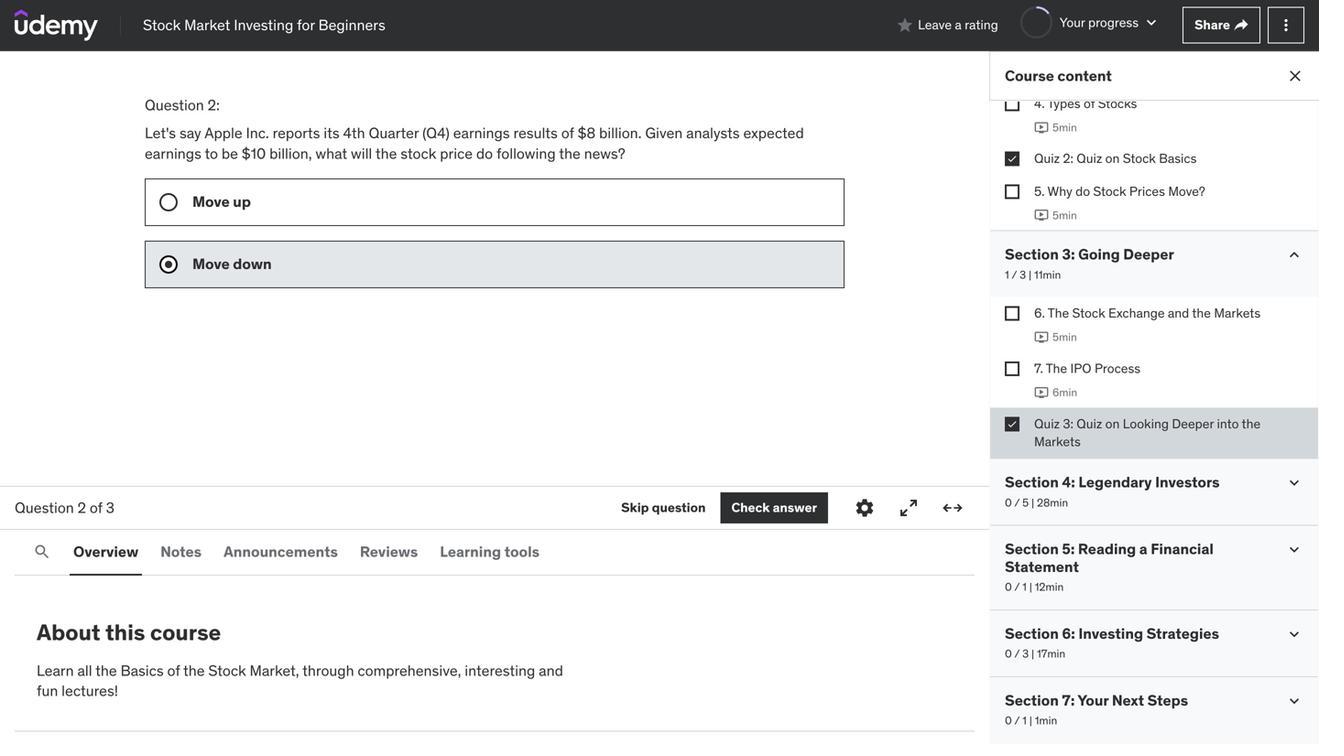 Task type: describe. For each thing, give the bounding box(es) containing it.
section for section 5: reading a financial statement
[[1005, 540, 1059, 559]]

comprehensive,
[[358, 662, 461, 681]]

leave
[[918, 17, 952, 33]]

skip question
[[621, 500, 706, 516]]

strategies
[[1147, 625, 1220, 644]]

/ inside section 7: your next steps 0 / 1 | 1min
[[1015, 714, 1020, 728]]

announcements
[[224, 543, 338, 562]]

legendary
[[1079, 473, 1152, 492]]

xsmall image for 4. types of stocks
[[1005, 96, 1020, 111]]

answer
[[773, 500, 817, 516]]

2
[[78, 499, 86, 518]]

stock left market
[[143, 15, 181, 34]]

play types of stocks image
[[1035, 120, 1049, 135]]

learn
[[37, 662, 74, 681]]

quiz down play types of stocks image
[[1035, 150, 1060, 167]]

0 inside section 5: reading a financial statement 0 / 1 | 12min
[[1005, 580, 1012, 595]]

section for section 6: investing strategies
[[1005, 625, 1059, 644]]

learning
[[440, 543, 501, 562]]

quiz down 6min
[[1077, 416, 1103, 432]]

will
[[351, 144, 372, 163]]

question 2 of 3
[[15, 499, 115, 518]]

2: for quiz
[[1063, 150, 1074, 167]]

investing for for
[[234, 15, 293, 34]]

7:
[[1062, 692, 1075, 710]]

small image for section 6: investing strategies
[[1286, 626, 1304, 644]]

let's
[[145, 124, 176, 142]]

play the stock exchange and the markets image
[[1035, 330, 1049, 345]]

search image
[[33, 543, 51, 562]]

| inside section 7: your next steps 0 / 1 | 1min
[[1030, 714, 1033, 728]]

on for looking
[[1106, 416, 1120, 432]]

reading
[[1078, 540, 1136, 559]]

0 inside section 4: legendary investors 0 / 5 | 28min
[[1005, 496, 1012, 510]]

next
[[1112, 692, 1145, 710]]

sidebar element
[[990, 0, 1320, 745]]

close course content sidebar image
[[1287, 67, 1305, 85]]

section 6: investing strategies button
[[1005, 625, 1220, 644]]

quiz up 5. why do stock prices move?
[[1077, 150, 1103, 167]]

section 4: legendary investors 0 / 5 | 28min
[[1005, 473, 1220, 510]]

question
[[652, 500, 706, 516]]

the for 6.
[[1048, 305, 1070, 322]]

/ for section 6: investing strategies
[[1015, 647, 1020, 662]]

given
[[645, 124, 683, 142]]

section 3: going deeper 1 / 3 | 11min
[[1005, 245, 1175, 282]]

following
[[497, 144, 556, 163]]

interesting
[[465, 662, 535, 681]]

1min
[[1035, 714, 1058, 728]]

section 7: your next steps button
[[1005, 692, 1189, 710]]

6. the stock exchange and the markets
[[1035, 305, 1261, 322]]

quiz 2: quiz on stock basics
[[1035, 150, 1197, 167]]

learn all the basics of the stock market, through comprehensive, interesting and fun lectures!
[[37, 662, 563, 701]]

steps
[[1148, 692, 1189, 710]]

play why do stock prices move? image
[[1035, 208, 1049, 223]]

statement
[[1005, 558, 1079, 577]]

and inside learn all the basics of the stock market, through comprehensive, interesting and fun lectures!
[[539, 662, 563, 681]]

of inside question 2: let's say apple inc. reports its 4th quarter (q4) earnings results of $8 billion. given analysts expected earnings to be $10 billion, what will the stock price do following the news?
[[561, 124, 574, 142]]

down
[[233, 255, 272, 274]]

rating
[[965, 17, 999, 33]]

into
[[1217, 416, 1239, 432]]

let's say apple inc. reports its 4th quarter (q4) earnings results of $8 billion. given analysts expected earnings to be $10 billion, what will the stock price do following the news? group
[[145, 179, 845, 289]]

apple
[[205, 124, 242, 142]]

5min for the
[[1053, 331, 1077, 345]]

udemy image
[[15, 10, 98, 41]]

section for section 7: your next steps
[[1005, 692, 1059, 710]]

on for stock
[[1106, 150, 1120, 167]]

expanded view image
[[942, 498, 964, 520]]

investing for strategies
[[1079, 625, 1144, 644]]

1 horizontal spatial markets
[[1214, 305, 1261, 322]]

| for section 6: investing strategies
[[1032, 647, 1035, 662]]

stock market investing for beginners
[[143, 15, 386, 34]]

stock up prices
[[1123, 150, 1156, 167]]

12min
[[1035, 580, 1064, 595]]

basics inside the "sidebar" element
[[1159, 150, 1197, 167]]

looking
[[1123, 416, 1169, 432]]

stock
[[401, 144, 436, 163]]

say
[[180, 124, 201, 142]]

reviews
[[360, 543, 418, 562]]

4. types of stocks
[[1035, 95, 1138, 112]]

the inside quiz 3: quiz on looking deeper into the markets
[[1242, 416, 1261, 432]]

share button
[[1183, 7, 1261, 44]]

| inside section 5: reading a financial statement 0 / 1 | 12min
[[1030, 580, 1033, 595]]

section 4: legendary investors button
[[1005, 473, 1220, 492]]

expected
[[744, 124, 804, 142]]

basics inside learn all the basics of the stock market, through comprehensive, interesting and fun lectures!
[[121, 662, 164, 681]]

the right all
[[95, 662, 117, 681]]

billion,
[[269, 144, 312, 163]]

price
[[440, 144, 473, 163]]

your inside section 7: your next steps 0 / 1 | 1min
[[1078, 692, 1109, 710]]

going
[[1079, 245, 1120, 264]]

| for section 4: legendary investors
[[1032, 496, 1035, 510]]

investors
[[1156, 473, 1220, 492]]

this
[[105, 619, 145, 647]]

section 7: your next steps 0 / 1 | 1min
[[1005, 692, 1189, 728]]

quarter
[[369, 124, 419, 142]]

your inside dropdown button
[[1060, 14, 1085, 30]]

what
[[316, 144, 347, 163]]

ipo
[[1071, 361, 1092, 377]]

overview button
[[70, 531, 142, 575]]

lectures!
[[62, 682, 118, 701]]

reviews button
[[356, 531, 422, 575]]

28min
[[1037, 496, 1069, 510]]

inc. reports
[[246, 124, 320, 142]]

check answer
[[732, 500, 817, 516]]

for
[[297, 15, 315, 34]]

5
[[1023, 496, 1029, 510]]

actions image
[[1277, 16, 1296, 34]]

3 for section 6: investing strategies
[[1023, 647, 1029, 662]]

learning tools button
[[436, 531, 543, 575]]

section for section 4: legendary investors
[[1005, 473, 1059, 492]]

small image for section 7: your next steps
[[1286, 693, 1304, 711]]

4:
[[1062, 473, 1076, 492]]

move for move down
[[192, 255, 230, 274]]

deeper inside quiz 3: quiz on looking deeper into the markets
[[1172, 416, 1214, 432]]

4th
[[343, 124, 365, 142]]

xsmall image inside the share "button"
[[1234, 18, 1249, 33]]

the right exchange
[[1193, 305, 1211, 322]]

skip
[[621, 500, 649, 516]]

5. why do stock prices move?
[[1035, 183, 1206, 200]]

check answer button
[[721, 493, 828, 524]]

6min
[[1053, 386, 1078, 400]]

overview
[[73, 543, 138, 562]]

to
[[205, 144, 218, 163]]

move down
[[192, 255, 272, 274]]

and inside the "sidebar" element
[[1168, 305, 1190, 322]]

question for question 2 of 3
[[15, 499, 74, 518]]

earnings
[[145, 144, 201, 163]]



Task type: locate. For each thing, give the bounding box(es) containing it.
0 horizontal spatial basics
[[121, 662, 164, 681]]

1 vertical spatial move
[[192, 255, 230, 274]]

0 vertical spatial deeper
[[1124, 245, 1175, 264]]

| left 1min
[[1030, 714, 1033, 728]]

through
[[303, 662, 354, 681]]

progress
[[1089, 14, 1139, 30]]

stock inside learn all the basics of the stock market, through comprehensive, interesting and fun lectures!
[[208, 662, 246, 681]]

deeper left into
[[1172, 416, 1214, 432]]

all
[[77, 662, 92, 681]]

investing
[[234, 15, 293, 34], [1079, 625, 1144, 644]]

1 horizontal spatial investing
[[1079, 625, 1144, 644]]

4 section from the top
[[1005, 625, 1059, 644]]

stock left exchange
[[1073, 305, 1106, 322]]

3: inside quiz 3: quiz on looking deeper into the markets
[[1063, 416, 1074, 432]]

stock market investing for beginners link
[[143, 15, 386, 35]]

section inside section 6: investing strategies 0 / 3 | 17min
[[1005, 625, 1059, 644]]

the for 7.
[[1046, 361, 1068, 377]]

2 vertical spatial 5min
[[1053, 331, 1077, 345]]

3 left 17min
[[1023, 647, 1029, 662]]

about this course
[[37, 619, 221, 647]]

1 vertical spatial basics
[[121, 662, 164, 681]]

your right 7: at the bottom right of the page
[[1078, 692, 1109, 710]]

and
[[1168, 305, 1190, 322], [539, 662, 563, 681]]

1 small image from the top
[[1286, 246, 1304, 264]]

1 left 12min
[[1023, 580, 1027, 595]]

the down "$8"
[[559, 144, 581, 163]]

1 inside section 3: going deeper 1 / 3 | 11min
[[1005, 268, 1010, 282]]

0 horizontal spatial question
[[15, 499, 74, 518]]

of right 2
[[90, 499, 102, 518]]

investing inside section 6: investing strategies 0 / 3 | 17min
[[1079, 625, 1144, 644]]

2 on from the top
[[1106, 416, 1120, 432]]

a inside section 5: reading a financial statement 0 / 1 | 12min
[[1140, 540, 1148, 559]]

| inside section 3: going deeper 1 / 3 | 11min
[[1029, 268, 1032, 282]]

0 left 5
[[1005, 496, 1012, 510]]

| for section 3: going deeper
[[1029, 268, 1032, 282]]

check
[[732, 500, 770, 516]]

notes
[[160, 543, 202, 562]]

move left up
[[192, 193, 230, 211]]

section inside section 3: going deeper 1 / 3 | 11min
[[1005, 245, 1059, 264]]

tools
[[505, 543, 540, 562]]

0 down statement
[[1005, 580, 1012, 595]]

the down course
[[183, 662, 205, 681]]

markets inside quiz 3: quiz on looking deeper into the markets
[[1035, 434, 1081, 450]]

/ inside section 6: investing strategies 0 / 3 | 17min
[[1015, 647, 1020, 662]]

6.
[[1035, 305, 1045, 322]]

1 horizontal spatial and
[[1168, 305, 1190, 322]]

3 section from the top
[[1005, 540, 1059, 559]]

investing left for
[[234, 15, 293, 34]]

1 on from the top
[[1106, 150, 1120, 167]]

1 inside section 5: reading a financial statement 0 / 1 | 12min
[[1023, 580, 1027, 595]]

/ left 11min
[[1012, 268, 1017, 282]]

of down course
[[167, 662, 180, 681]]

of inside learn all the basics of the stock market, through comprehensive, interesting and fun lectures!
[[167, 662, 180, 681]]

do right why on the right of the page
[[1076, 183, 1090, 200]]

| inside section 4: legendary investors 0 / 5 | 28min
[[1032, 496, 1035, 510]]

section for section 3: going deeper
[[1005, 245, 1059, 264]]

0 inside section 7: your next steps 0 / 1 | 1min
[[1005, 714, 1012, 728]]

2 xsmall image from the top
[[1005, 362, 1020, 377]]

0 vertical spatial a
[[955, 17, 962, 33]]

5min right play why do stock prices move? image
[[1053, 208, 1077, 223]]

section
[[1005, 245, 1059, 264], [1005, 473, 1059, 492], [1005, 540, 1059, 559], [1005, 625, 1059, 644], [1005, 692, 1059, 710]]

question up let's
[[145, 96, 204, 115]]

the down quarter
[[376, 144, 397, 163]]

5.
[[1035, 183, 1045, 200]]

1 vertical spatial 3:
[[1063, 416, 1074, 432]]

2 section from the top
[[1005, 473, 1059, 492]]

1 vertical spatial your
[[1078, 692, 1109, 710]]

0 horizontal spatial markets
[[1035, 434, 1081, 450]]

the right 7.
[[1046, 361, 1068, 377]]

of right types
[[1084, 95, 1095, 112]]

section up 17min
[[1005, 625, 1059, 644]]

of
[[1084, 95, 1095, 112], [561, 124, 574, 142], [90, 499, 102, 518], [167, 662, 180, 681]]

notes button
[[157, 531, 205, 575]]

move left down
[[192, 255, 230, 274]]

3 left 11min
[[1020, 268, 1026, 282]]

leave a rating button
[[896, 3, 999, 47]]

| left 11min
[[1029, 268, 1032, 282]]

of inside the "sidebar" element
[[1084, 95, 1095, 112]]

1 vertical spatial small image
[[1286, 474, 1304, 493]]

section inside section 5: reading a financial statement 0 / 1 | 12min
[[1005, 540, 1059, 559]]

3: left going
[[1062, 245, 1075, 264]]

0 horizontal spatial 2:
[[208, 96, 220, 115]]

0 vertical spatial do
[[476, 144, 493, 163]]

0 vertical spatial 3:
[[1062, 245, 1075, 264]]

11min
[[1035, 268, 1061, 282]]

0
[[1005, 496, 1012, 510], [1005, 580, 1012, 595], [1005, 647, 1012, 662], [1005, 714, 1012, 728]]

1 vertical spatial 2:
[[1063, 150, 1074, 167]]

5min
[[1053, 120, 1077, 135], [1053, 208, 1077, 223], [1053, 331, 1077, 345]]

5min for types
[[1053, 120, 1077, 135]]

3 inside section 6: investing strategies 0 / 3 | 17min
[[1023, 647, 1029, 662]]

1 vertical spatial and
[[539, 662, 563, 681]]

basics
[[1159, 150, 1197, 167], [121, 662, 164, 681]]

0 horizontal spatial a
[[955, 17, 962, 33]]

1 inside section 7: your next steps 0 / 1 | 1min
[[1023, 714, 1027, 728]]

2 vertical spatial 1
[[1023, 714, 1027, 728]]

question 2: let's say apple inc. reports its 4th quarter (q4) earnings results of $8 billion. given analysts expected earnings to be $10 billion, what will the stock price do following the news?
[[145, 96, 804, 163]]

/ left 17min
[[1015, 647, 1020, 662]]

fun
[[37, 682, 58, 701]]

a
[[955, 17, 962, 33], [1140, 540, 1148, 559]]

small image
[[1143, 13, 1161, 32], [896, 16, 915, 34], [1286, 541, 1304, 560], [1286, 626, 1304, 644], [1286, 693, 1304, 711]]

2: inside question 2: let's say apple inc. reports its 4th quarter (q4) earnings results of $8 billion. given analysts expected earnings to be $10 billion, what will the stock price do following the news?
[[208, 96, 220, 115]]

xsmall image
[[1234, 18, 1249, 33], [1005, 152, 1020, 166], [1005, 184, 1020, 199], [1005, 307, 1020, 321], [1005, 417, 1020, 432]]

0 horizontal spatial do
[[476, 144, 493, 163]]

market,
[[250, 662, 299, 681]]

1 vertical spatial do
[[1076, 183, 1090, 200]]

1 vertical spatial the
[[1046, 361, 1068, 377]]

4.
[[1035, 95, 1045, 112]]

a right reading
[[1140, 540, 1148, 559]]

quiz down play the ipo process icon
[[1035, 416, 1060, 432]]

3: for section
[[1062, 245, 1075, 264]]

5:
[[1062, 540, 1075, 559]]

3: down 6min
[[1063, 416, 1074, 432]]

move?
[[1169, 183, 1206, 200]]

small image inside your progress dropdown button
[[1143, 13, 1161, 32]]

on left looking
[[1106, 416, 1120, 432]]

0 vertical spatial xsmall image
[[1005, 96, 1020, 111]]

be
[[222, 144, 238, 163]]

the right into
[[1242, 416, 1261, 432]]

announcements button
[[220, 531, 342, 575]]

do inside the "sidebar" element
[[1076, 183, 1090, 200]]

the right the '6.'
[[1048, 305, 1070, 322]]

a inside button
[[955, 17, 962, 33]]

exchange
[[1109, 305, 1165, 322]]

1 vertical spatial xsmall image
[[1005, 362, 1020, 377]]

section left 5:
[[1005, 540, 1059, 559]]

1 left 11min
[[1005, 268, 1010, 282]]

1 horizontal spatial basics
[[1159, 150, 1197, 167]]

results
[[514, 124, 558, 142]]

fullscreen image
[[898, 498, 920, 520]]

0 vertical spatial small image
[[1286, 246, 1304, 264]]

and right exchange
[[1168, 305, 1190, 322]]

0 inside section 6: investing strategies 0 / 3 | 17min
[[1005, 647, 1012, 662]]

3 right 2
[[106, 499, 115, 518]]

section 5: reading a financial statement button
[[1005, 540, 1271, 577]]

0 vertical spatial the
[[1048, 305, 1070, 322]]

share
[[1195, 17, 1231, 33]]

1 section from the top
[[1005, 245, 1059, 264]]

0 horizontal spatial and
[[539, 662, 563, 681]]

3: for quiz
[[1063, 416, 1074, 432]]

/
[[1012, 268, 1017, 282], [1015, 496, 1020, 510], [1015, 580, 1020, 595], [1015, 647, 1020, 662], [1015, 714, 1020, 728]]

0 vertical spatial question
[[145, 96, 204, 115]]

section up 5
[[1005, 473, 1059, 492]]

course
[[1005, 66, 1055, 85]]

3 for section 3: going deeper
[[1020, 268, 1026, 282]]

beginners
[[319, 15, 386, 34]]

on inside quiz 3: quiz on looking deeper into the markets
[[1106, 416, 1120, 432]]

0 vertical spatial 5min
[[1053, 120, 1077, 135]]

7. the ipo process
[[1035, 361, 1141, 377]]

market
[[184, 15, 230, 34]]

of left "$8"
[[561, 124, 574, 142]]

1 vertical spatial 5min
[[1053, 208, 1077, 223]]

section 5: reading a financial statement 0 / 1 | 12min
[[1005, 540, 1214, 595]]

types
[[1048, 95, 1081, 112]]

small image
[[1286, 246, 1304, 264], [1286, 474, 1304, 493]]

1
[[1005, 268, 1010, 282], [1023, 580, 1027, 595], [1023, 714, 1027, 728]]

your progress button
[[1021, 6, 1161, 39]]

financial
[[1151, 540, 1214, 559]]

move for move up
[[192, 193, 230, 211]]

| left 12min
[[1030, 580, 1033, 595]]

5min for why
[[1053, 208, 1077, 223]]

quiz
[[1035, 150, 1060, 167], [1077, 150, 1103, 167], [1035, 416, 1060, 432], [1077, 416, 1103, 432]]

settings image
[[854, 498, 876, 520]]

0 vertical spatial 1
[[1005, 268, 1010, 282]]

$10
[[242, 144, 266, 163]]

/ for section 4: legendary investors
[[1015, 496, 1020, 510]]

deeper right going
[[1124, 245, 1175, 264]]

/ left 5
[[1015, 496, 1020, 510]]

3 0 from the top
[[1005, 647, 1012, 662]]

your left progress
[[1060, 14, 1085, 30]]

1 vertical spatial question
[[15, 499, 74, 518]]

3 inside section 3: going deeper 1 / 3 | 11min
[[1020, 268, 1026, 282]]

stock
[[143, 15, 181, 34], [1123, 150, 1156, 167], [1094, 183, 1127, 200], [1073, 305, 1106, 322], [208, 662, 246, 681]]

1 vertical spatial on
[[1106, 416, 1120, 432]]

section up 11min
[[1005, 245, 1059, 264]]

3 5min from the top
[[1053, 331, 1077, 345]]

question inside question 2: let's say apple inc. reports its 4th quarter (q4) earnings results of $8 billion. given analysts expected earnings to be $10 billion, what will the stock price do following the news?
[[145, 96, 204, 115]]

4 0 from the top
[[1005, 714, 1012, 728]]

course
[[150, 619, 221, 647]]

|
[[1029, 268, 1032, 282], [1032, 496, 1035, 510], [1030, 580, 1033, 595], [1032, 647, 1035, 662], [1030, 714, 1033, 728]]

play the ipo process image
[[1035, 386, 1049, 400]]

2 0 from the top
[[1005, 580, 1012, 595]]

0 vertical spatial 3
[[1020, 268, 1026, 282]]

5min right play the stock exchange and the markets image
[[1053, 331, 1077, 345]]

2 vertical spatial 3
[[1023, 647, 1029, 662]]

1 vertical spatial a
[[1140, 540, 1148, 559]]

| left 17min
[[1032, 647, 1035, 662]]

the
[[376, 144, 397, 163], [559, 144, 581, 163], [1193, 305, 1211, 322], [1242, 416, 1261, 432], [95, 662, 117, 681], [183, 662, 205, 681]]

0 vertical spatial your
[[1060, 14, 1085, 30]]

skip question button
[[621, 493, 706, 524]]

1 5min from the top
[[1053, 120, 1077, 135]]

2 5min from the top
[[1053, 208, 1077, 223]]

1 horizontal spatial 2:
[[1063, 150, 1074, 167]]

5min right play types of stocks image
[[1053, 120, 1077, 135]]

0 left 1min
[[1005, 714, 1012, 728]]

0 vertical spatial basics
[[1159, 150, 1197, 167]]

0 horizontal spatial investing
[[234, 15, 293, 34]]

your progress
[[1060, 14, 1139, 30]]

2: for question
[[208, 96, 220, 115]]

2: up apple
[[208, 96, 220, 115]]

small image for investors
[[1286, 474, 1304, 493]]

process
[[1095, 361, 1141, 377]]

/ for section 3: going deeper
[[1012, 268, 1017, 282]]

1 vertical spatial markets
[[1035, 434, 1081, 450]]

3: inside section 3: going deeper 1 / 3 | 11min
[[1062, 245, 1075, 264]]

course content
[[1005, 66, 1112, 85]]

1 vertical spatial investing
[[1079, 625, 1144, 644]]

| inside section 6: investing strategies 0 / 3 | 17min
[[1032, 647, 1035, 662]]

quiz 3: quiz on looking deeper into the markets
[[1035, 416, 1261, 450]]

stock left market,
[[208, 662, 246, 681]]

1 vertical spatial deeper
[[1172, 416, 1214, 432]]

/ inside section 4: legendary investors 0 / 5 | 28min
[[1015, 496, 1020, 510]]

0 vertical spatial on
[[1106, 150, 1120, 167]]

2: up why on the right of the page
[[1063, 150, 1074, 167]]

0 vertical spatial investing
[[234, 15, 293, 34]]

and right interesting
[[539, 662, 563, 681]]

billion.
[[599, 124, 642, 142]]

stocks
[[1098, 95, 1138, 112]]

do
[[476, 144, 493, 163], [1076, 183, 1090, 200]]

xsmall image for 7. the ipo process
[[1005, 362, 1020, 377]]

/ inside section 3: going deeper 1 / 3 | 11min
[[1012, 268, 1017, 282]]

move up
[[192, 193, 251, 211]]

5 section from the top
[[1005, 692, 1059, 710]]

0 vertical spatial 2:
[[208, 96, 220, 115]]

question left 2
[[15, 499, 74, 518]]

0 vertical spatial and
[[1168, 305, 1190, 322]]

2 move from the top
[[192, 255, 230, 274]]

/ down statement
[[1015, 580, 1020, 595]]

stock down quiz 2: quiz on stock basics
[[1094, 183, 1127, 200]]

a left rating
[[955, 17, 962, 33]]

1 move from the top
[[192, 193, 230, 211]]

/ inside section 5: reading a financial statement 0 / 1 | 12min
[[1015, 580, 1020, 595]]

section up 1min
[[1005, 692, 1059, 710]]

1 left 1min
[[1023, 714, 1027, 728]]

on up 5. why do stock prices move?
[[1106, 150, 1120, 167]]

prices
[[1130, 183, 1166, 200]]

0 left 17min
[[1005, 647, 1012, 662]]

1 horizontal spatial question
[[145, 96, 204, 115]]

1 horizontal spatial a
[[1140, 540, 1148, 559]]

deeper inside section 3: going deeper 1 / 3 | 11min
[[1124, 245, 1175, 264]]

section 3: going deeper button
[[1005, 245, 1175, 264]]

xsmall image left 7.
[[1005, 362, 1020, 377]]

xsmall image left 4.
[[1005, 96, 1020, 111]]

do down (q4) earnings
[[476, 144, 493, 163]]

0 vertical spatial markets
[[1214, 305, 1261, 322]]

1 horizontal spatial do
[[1076, 183, 1090, 200]]

0 vertical spatial move
[[192, 193, 230, 211]]

basics up move?
[[1159, 150, 1197, 167]]

small image for deeper
[[1286, 246, 1304, 264]]

news?
[[584, 144, 625, 163]]

| right 5
[[1032, 496, 1035, 510]]

1 vertical spatial 1
[[1023, 580, 1027, 595]]

$8
[[578, 124, 596, 142]]

deeper
[[1124, 245, 1175, 264], [1172, 416, 1214, 432]]

basics down about this course
[[121, 662, 164, 681]]

do inside question 2: let's say apple inc. reports its 4th quarter (q4) earnings results of $8 billion. given analysts expected earnings to be $10 billion, what will the stock price do following the news?
[[476, 144, 493, 163]]

small image inside leave a rating button
[[896, 16, 915, 34]]

1 xsmall image from the top
[[1005, 96, 1020, 111]]

2: inside the "sidebar" element
[[1063, 150, 1074, 167]]

small image for section 5: reading a financial statement
[[1286, 541, 1304, 560]]

investing right 6:
[[1079, 625, 1144, 644]]

1 vertical spatial 3
[[106, 499, 115, 518]]

question for question 2: let's say apple inc. reports its 4th quarter (q4) earnings results of $8 billion. given analysts expected earnings to be $10 billion, what will the stock price do following the news?
[[145, 96, 204, 115]]

1 0 from the top
[[1005, 496, 1012, 510]]

section inside section 7: your next steps 0 / 1 | 1min
[[1005, 692, 1059, 710]]

section inside section 4: legendary investors 0 / 5 | 28min
[[1005, 473, 1059, 492]]

xsmall image
[[1005, 96, 1020, 111], [1005, 362, 1020, 377]]

3:
[[1062, 245, 1075, 264], [1063, 416, 1074, 432]]

/ left 1min
[[1015, 714, 1020, 728]]

2 small image from the top
[[1286, 474, 1304, 493]]



Task type: vqa. For each thing, say whether or not it's contained in the screenshot.
Help and Support link
no



